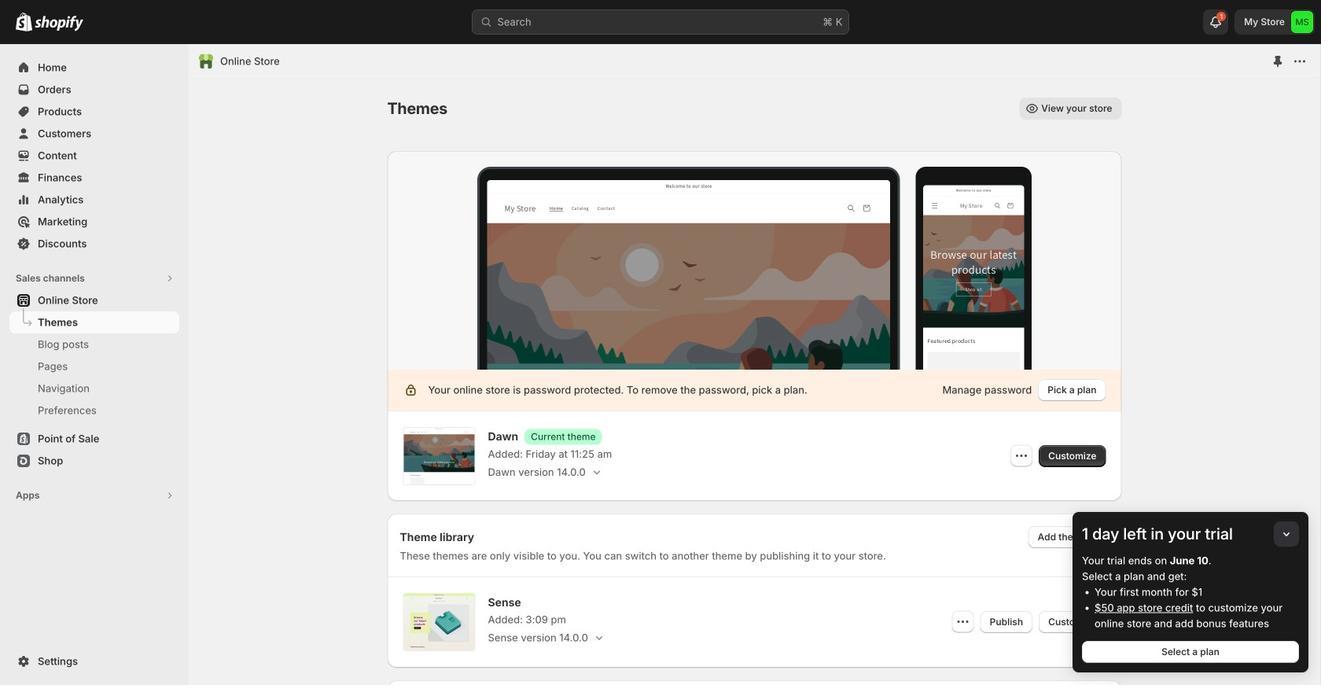Task type: vqa. For each thing, say whether or not it's contained in the screenshot.
Shop settings menu element
no



Task type: locate. For each thing, give the bounding box(es) containing it.
shopify image
[[16, 12, 32, 31], [35, 16, 83, 31]]

my store image
[[1292, 11, 1314, 33]]



Task type: describe. For each thing, give the bounding box(es) containing it.
online store image
[[198, 53, 214, 69]]

0 horizontal spatial shopify image
[[16, 12, 32, 31]]

1 horizontal spatial shopify image
[[35, 16, 83, 31]]



